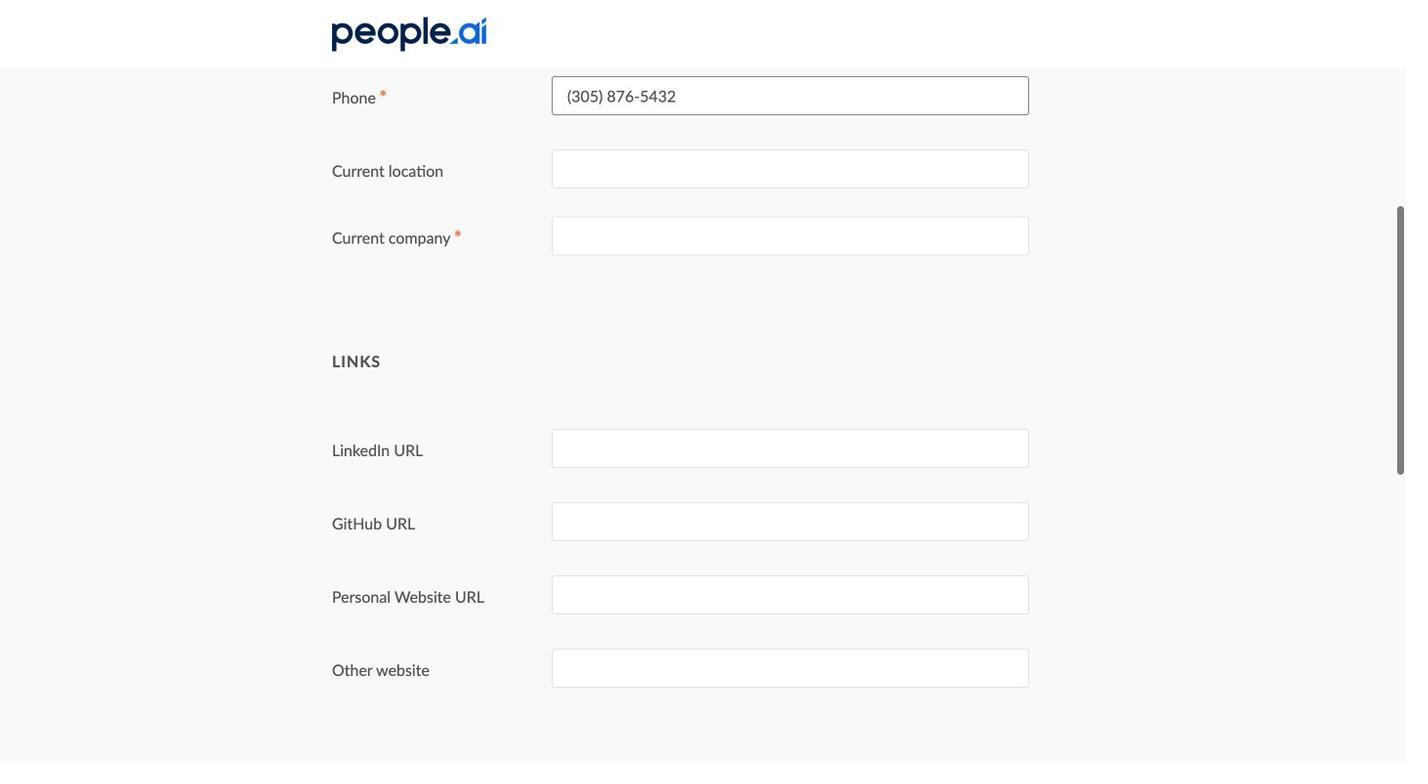 Task type: describe. For each thing, give the bounding box(es) containing it.
people.ai logo image
[[332, 17, 487, 51]]



Task type: locate. For each thing, give the bounding box(es) containing it.
None email field
[[552, 3, 1030, 42]]

None text field
[[552, 76, 1030, 115], [552, 216, 1030, 256], [552, 429, 1030, 468], [552, 649, 1030, 688], [552, 76, 1030, 115], [552, 216, 1030, 256], [552, 429, 1030, 468], [552, 649, 1030, 688]]

None text field
[[552, 150, 1030, 189], [552, 502, 1030, 541], [552, 575, 1030, 614], [552, 150, 1030, 189], [552, 502, 1030, 541], [552, 575, 1030, 614]]



Task type: vqa. For each thing, say whether or not it's contained in the screenshot.
paperclip image
no



